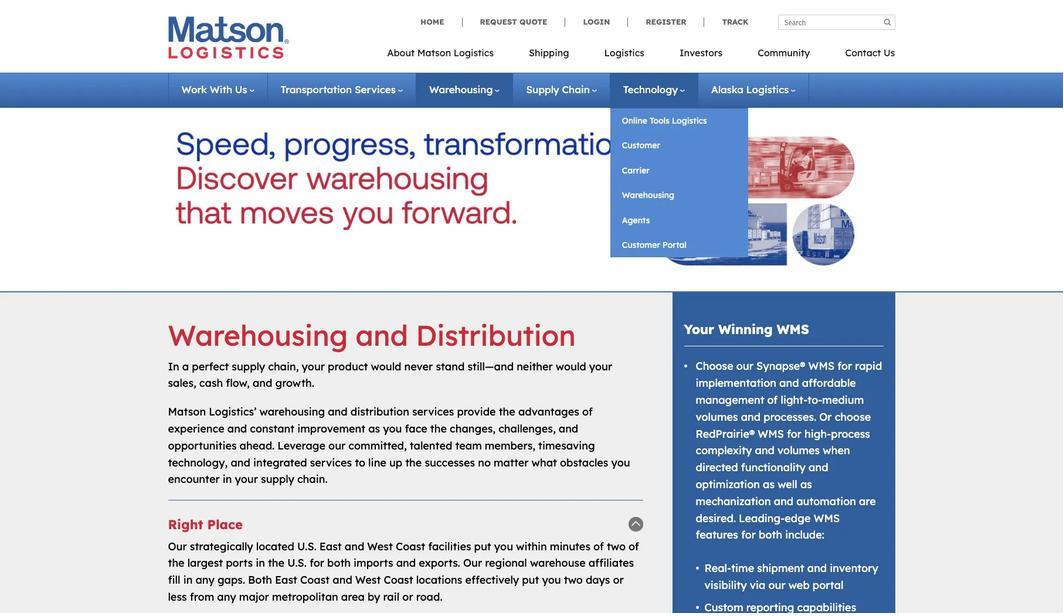 Task type: vqa. For each thing, say whether or not it's contained in the screenshot.
guam & micronesia Link related to Tariff
no



Task type: locate. For each thing, give the bounding box(es) containing it.
your
[[302, 360, 325, 373], [589, 360, 613, 373], [235, 473, 258, 486]]

warehousing
[[260, 405, 325, 419]]

0 horizontal spatial matson
[[168, 405, 206, 419]]

customer portal link
[[610, 233, 748, 258]]

any down largest
[[196, 574, 215, 587]]

tools
[[650, 116, 670, 126]]

as right 'well'
[[801, 478, 812, 492]]

located
[[256, 540, 294, 553]]

customer link
[[610, 133, 748, 158]]

coast
[[396, 540, 425, 553], [300, 574, 330, 587], [384, 574, 413, 587]]

for down leading-
[[741, 529, 756, 542]]

mechanization
[[696, 495, 771, 508]]

for up affordable
[[838, 360, 852, 373]]

west
[[367, 540, 393, 553], [355, 574, 381, 587]]

Search search field
[[778, 15, 895, 30]]

directed
[[696, 461, 738, 475]]

1 horizontal spatial your
[[302, 360, 325, 373]]

warehousing link down about matson logistics link
[[429, 83, 500, 96]]

1 horizontal spatial both
[[759, 529, 783, 542]]

0 vertical spatial both
[[759, 529, 783, 542]]

0 vertical spatial supply
[[232, 360, 265, 373]]

two up affiliates
[[607, 540, 626, 553]]

east
[[320, 540, 342, 553], [275, 574, 297, 587]]

our down right
[[168, 540, 187, 553]]

put up the regional
[[474, 540, 491, 553]]

2 would from the left
[[556, 360, 586, 373]]

east right located
[[320, 540, 342, 553]]

0 horizontal spatial or
[[403, 591, 413, 604]]

1 horizontal spatial services
[[412, 405, 454, 419]]

coast up rail
[[384, 574, 413, 587]]

and up the portal
[[808, 562, 827, 575]]

and right 'imports' at the bottom left of the page
[[396, 557, 416, 570]]

0 vertical spatial services
[[412, 405, 454, 419]]

east up metropolitan
[[275, 574, 297, 587]]

in right encounter
[[223, 473, 232, 486]]

request quote
[[480, 17, 548, 26]]

ports
[[226, 557, 253, 570]]

1 vertical spatial warehousing
[[622, 190, 675, 201]]

supply down integrated
[[261, 473, 294, 486]]

both
[[248, 574, 272, 587]]

line
[[368, 456, 386, 470]]

0 horizontal spatial put
[[474, 540, 491, 553]]

us
[[884, 47, 895, 59], [235, 83, 247, 96]]

0 vertical spatial our
[[737, 360, 754, 373]]

warehousing up agents on the right top
[[622, 190, 675, 201]]

are
[[859, 495, 876, 508]]

1 vertical spatial our
[[463, 557, 482, 570]]

of inside matson logistics' warehousing and distribution services provide the advantages of experience and constant improvement as you face the changes, challenges, and opportunities ahead. leverage our committed, talented team members, timesaving technology, and integrated services to line up the successes no matter what obstacles you encounter in your supply chain.
[[582, 405, 593, 419]]

investors link
[[662, 43, 740, 67]]

successes
[[425, 456, 475, 470]]

supply inside the in a perfect supply chain, your product would never stand still—and neither would your sales, cash flow, and growth.
[[232, 360, 265, 373]]

choose our synapse® wms for rapid implementation and affordable management of light-to-medium volumes and processes. or choose redprairie® wms for high-process complexity and volumes when directed functionality and optimization as well as mechanization and automation are desired. leading-edge wms features for both include:
[[696, 360, 882, 542]]

1 horizontal spatial us
[[884, 47, 895, 59]]

you right obstacles
[[611, 456, 630, 470]]

1 horizontal spatial volumes
[[778, 444, 820, 458]]

1 horizontal spatial our
[[737, 360, 754, 373]]

matson down home
[[417, 47, 451, 59]]

2 horizontal spatial your
[[589, 360, 613, 373]]

u.s. down located
[[287, 557, 307, 570]]

1 horizontal spatial would
[[556, 360, 586, 373]]

0 horizontal spatial us
[[235, 83, 247, 96]]

our
[[168, 540, 187, 553], [463, 557, 482, 570]]

2 horizontal spatial as
[[801, 478, 812, 492]]

0 horizontal spatial any
[[196, 574, 215, 587]]

our
[[737, 360, 754, 373], [329, 439, 346, 453], [769, 579, 786, 592]]

services up chain.
[[310, 456, 352, 470]]

of right advantages
[[582, 405, 593, 419]]

volumes up redprairie®
[[696, 410, 738, 424]]

our up the effectively
[[463, 557, 482, 570]]

to
[[355, 456, 365, 470]]

supply chain link
[[526, 83, 597, 96]]

largest
[[188, 557, 223, 570]]

up
[[389, 456, 402, 470]]

web
[[789, 579, 810, 592]]

affordable
[[802, 377, 856, 390]]

alaska services image
[[176, 120, 887, 277]]

alaska logistics
[[712, 83, 789, 96]]

0 horizontal spatial would
[[371, 360, 401, 373]]

0 vertical spatial our
[[168, 540, 187, 553]]

area
[[341, 591, 365, 604]]

0 vertical spatial volumes
[[696, 410, 738, 424]]

chain
[[562, 83, 590, 96]]

services up face
[[412, 405, 454, 419]]

1 horizontal spatial in
[[223, 473, 232, 486]]

matson inside matson logistics' warehousing and distribution services provide the advantages of experience and constant improvement as you face the changes, challenges, and opportunities ahead. leverage our committed, talented team members, timesaving technology, and integrated services to line up the successes no matter what obstacles you encounter in your supply chain.
[[168, 405, 206, 419]]

supply up flow,
[[232, 360, 265, 373]]

the up fill
[[168, 557, 185, 570]]

1 horizontal spatial matson
[[417, 47, 451, 59]]

0 vertical spatial customer
[[622, 140, 661, 151]]

customer
[[622, 140, 661, 151], [622, 240, 661, 250]]

your winning wms section
[[658, 293, 910, 614]]

exports.
[[419, 557, 460, 570]]

1 horizontal spatial put
[[522, 574, 539, 587]]

our up "implementation"
[[737, 360, 754, 373]]

edge
[[785, 512, 811, 525]]

and right flow,
[[253, 377, 272, 390]]

0 vertical spatial any
[[196, 574, 215, 587]]

and down 'well'
[[774, 495, 794, 508]]

two down warehouse
[[564, 574, 583, 587]]

0 horizontal spatial as
[[368, 422, 380, 436]]

1 vertical spatial our
[[329, 439, 346, 453]]

0 horizontal spatial both
[[327, 557, 351, 570]]

shipping
[[529, 47, 569, 59]]

no
[[478, 456, 491, 470]]

home link
[[421, 17, 462, 27]]

0 horizontal spatial our
[[329, 439, 346, 453]]

1 horizontal spatial any
[[217, 591, 236, 604]]

optimization
[[696, 478, 760, 492]]

for inside our strategically located u.s. east and west coast facilities put you within minutes of two of the largest ports in the u.s. for both imports and exports. our regional warehouse affiliates fill in any gaps. both east coast and west coast locations effectively put you two days or less from any major metropolitan area by rail or road.
[[310, 557, 324, 570]]

well
[[778, 478, 798, 492]]

matson inside top menu 'navigation'
[[417, 47, 451, 59]]

talented
[[410, 439, 452, 453]]

1 horizontal spatial warehousing link
[[610, 183, 748, 208]]

transportation
[[281, 83, 352, 96]]

put down the regional
[[522, 574, 539, 587]]

improvement
[[297, 422, 366, 436]]

wms
[[777, 321, 809, 338], [809, 360, 835, 373], [758, 427, 784, 441], [814, 512, 840, 525]]

1 vertical spatial two
[[564, 574, 583, 587]]

0 horizontal spatial two
[[564, 574, 583, 587]]

both inside our strategically located u.s. east and west coast facilities put you within minutes of two of the largest ports in the u.s. for both imports and exports. our regional warehouse affiliates fill in any gaps. both east coast and west coast locations effectively put you two days or less from any major metropolitan area by rail or road.
[[327, 557, 351, 570]]

0 vertical spatial or
[[613, 574, 624, 587]]

0 vertical spatial in
[[223, 473, 232, 486]]

alaska logistics link
[[712, 83, 796, 96]]

and up 'imports' at the bottom left of the page
[[345, 540, 364, 553]]

neither
[[517, 360, 553, 373]]

1 horizontal spatial two
[[607, 540, 626, 553]]

coast up the exports.
[[396, 540, 425, 553]]

0 horizontal spatial warehousing link
[[429, 83, 500, 96]]

2 horizontal spatial our
[[769, 579, 786, 592]]

2 horizontal spatial warehousing
[[622, 190, 675, 201]]

technology
[[623, 83, 678, 96]]

1 vertical spatial east
[[275, 574, 297, 587]]

you down warehouse
[[542, 574, 561, 587]]

inventory
[[830, 562, 879, 575]]

2 vertical spatial our
[[769, 579, 786, 592]]

u.s. right located
[[297, 540, 317, 553]]

0 horizontal spatial services
[[310, 456, 352, 470]]

any
[[196, 574, 215, 587], [217, 591, 236, 604]]

with
[[210, 83, 232, 96]]

backtop image
[[628, 517, 643, 532]]

logistics up customer link
[[672, 116, 707, 126]]

put
[[474, 540, 491, 553], [522, 574, 539, 587]]

process
[[831, 427, 870, 441]]

as down functionality
[[763, 478, 775, 492]]

for up metropolitan
[[310, 557, 324, 570]]

our down shipment at the bottom of the page
[[769, 579, 786, 592]]

changes,
[[450, 422, 496, 436]]

register link
[[628, 17, 704, 27]]

as up committed,
[[368, 422, 380, 436]]

us right with
[[235, 83, 247, 96]]

in inside matson logistics' warehousing and distribution services provide the advantages of experience and constant improvement as you face the changes, challenges, and opportunities ahead. leverage our committed, talented team members, timesaving technology, and integrated services to line up the successes no matter what obstacles you encounter in your supply chain.
[[223, 473, 232, 486]]

1 vertical spatial any
[[217, 591, 236, 604]]

of
[[768, 394, 778, 407], [582, 405, 593, 419], [594, 540, 604, 553], [629, 540, 639, 553]]

effectively
[[465, 574, 519, 587]]

wms up affordable
[[809, 360, 835, 373]]

both left 'imports' at the bottom left of the page
[[327, 557, 351, 570]]

1 vertical spatial supply
[[261, 473, 294, 486]]

for
[[838, 360, 852, 373], [787, 427, 802, 441], [741, 529, 756, 542], [310, 557, 324, 570]]

customer up carrier
[[622, 140, 661, 151]]

quote
[[520, 17, 548, 26]]

any down gaps.
[[217, 591, 236, 604]]

volumes
[[696, 410, 738, 424], [778, 444, 820, 458]]

0 horizontal spatial warehousing
[[168, 318, 348, 353]]

warehousing and distribution
[[168, 318, 576, 353]]

0 horizontal spatial your
[[235, 473, 258, 486]]

0 vertical spatial warehousing
[[429, 83, 493, 96]]

of left light-
[[768, 394, 778, 407]]

desired.
[[696, 512, 736, 525]]

1 customer from the top
[[622, 140, 661, 151]]

transportation services link
[[281, 83, 403, 96]]

or right rail
[[403, 591, 413, 604]]

matson up experience
[[168, 405, 206, 419]]

1 vertical spatial in
[[256, 557, 265, 570]]

in up both at the bottom
[[256, 557, 265, 570]]

0 vertical spatial two
[[607, 540, 626, 553]]

logistics link
[[587, 43, 662, 67]]

2 vertical spatial in
[[183, 574, 193, 587]]

warehousing link up customer portal link
[[610, 183, 748, 208]]

0 horizontal spatial east
[[275, 574, 297, 587]]

would left never at the left of page
[[371, 360, 401, 373]]

2 customer from the top
[[622, 240, 661, 250]]

minutes
[[550, 540, 591, 553]]

0 vertical spatial east
[[320, 540, 342, 553]]

of down backtop icon at the bottom right
[[629, 540, 639, 553]]

1 vertical spatial matson
[[168, 405, 206, 419]]

would right neither on the bottom of page
[[556, 360, 586, 373]]

0 vertical spatial matson
[[417, 47, 451, 59]]

volumes down high-
[[778, 444, 820, 458]]

work
[[182, 83, 207, 96]]

customer down agents on the right top
[[622, 240, 661, 250]]

experience
[[168, 422, 224, 436]]

as inside matson logistics' warehousing and distribution services provide the advantages of experience and constant improvement as you face the changes, challenges, and opportunities ahead. leverage our committed, talented team members, timesaving technology, and integrated services to line up the successes no matter what obstacles you encounter in your supply chain.
[[368, 422, 380, 436]]

perfect
[[192, 360, 229, 373]]

1 vertical spatial or
[[403, 591, 413, 604]]

us right contact
[[884, 47, 895, 59]]

for down processes.
[[787, 427, 802, 441]]

our down improvement at the bottom left of the page
[[329, 439, 346, 453]]

1 vertical spatial customer
[[622, 240, 661, 250]]

time
[[732, 562, 754, 575]]

real-time shipment and inventory visibility via our web portal link
[[705, 562, 879, 592]]

0 vertical spatial u.s.
[[297, 540, 317, 553]]

logistics down login
[[604, 47, 645, 59]]

2 horizontal spatial in
[[256, 557, 265, 570]]

1 horizontal spatial warehousing
[[429, 83, 493, 96]]

1 vertical spatial both
[[327, 557, 351, 570]]

community
[[758, 47, 810, 59]]

logistics
[[454, 47, 494, 59], [604, 47, 645, 59], [747, 83, 789, 96], [672, 116, 707, 126]]

customer for customer portal
[[622, 240, 661, 250]]

warehousing up chain,
[[168, 318, 348, 353]]

1 vertical spatial warehousing link
[[610, 183, 748, 208]]

top menu navigation
[[387, 43, 895, 67]]

and down the 'logistics''
[[227, 422, 247, 436]]

days
[[586, 574, 610, 587]]

in right fill
[[183, 574, 193, 587]]

or down affiliates
[[613, 574, 624, 587]]

online
[[622, 116, 648, 126]]

cash
[[199, 377, 223, 390]]

both down leading-
[[759, 529, 783, 542]]

None search field
[[778, 15, 895, 30]]

rapid
[[855, 360, 882, 373]]

warehousing
[[429, 83, 493, 96], [622, 190, 675, 201], [168, 318, 348, 353]]

west down 'imports' at the bottom left of the page
[[355, 574, 381, 587]]

in a perfect supply chain, your product would never stand still—and neither would your sales, cash flow, and growth.
[[168, 360, 613, 390]]

when
[[823, 444, 850, 458]]

and up light-
[[780, 377, 799, 390]]

and down when
[[809, 461, 829, 475]]

and up improvement at the bottom left of the page
[[328, 405, 348, 419]]

west up 'imports' at the bottom left of the page
[[367, 540, 393, 553]]

0 vertical spatial us
[[884, 47, 895, 59]]

warehousing down about matson logistics link
[[429, 83, 493, 96]]

1 horizontal spatial east
[[320, 540, 342, 553]]



Task type: describe. For each thing, give the bounding box(es) containing it.
customer for customer
[[622, 140, 661, 151]]

product
[[328, 360, 368, 373]]

and inside real-time shipment and inventory visibility via our web portal
[[808, 562, 827, 575]]

your winning wms
[[684, 321, 809, 338]]

customer portal
[[622, 240, 687, 250]]

our strategically located u.s. east and west coast facilities put you within minutes of two of the largest ports in the u.s. for both imports and exports. our regional warehouse affiliates fill in any gaps. both east coast and west coast locations effectively put you two days or less from any major metropolitan area by rail or road.
[[168, 540, 639, 604]]

2 vertical spatial warehousing
[[168, 318, 348, 353]]

logistics down "request"
[[454, 47, 494, 59]]

growth.
[[275, 377, 314, 390]]

automation
[[797, 495, 856, 508]]

and up the in a perfect supply chain, your product would never stand still—and neither would your sales, cash flow, and growth.
[[356, 318, 408, 353]]

both inside choose our synapse® wms for rapid implementation and affordable management of light-to-medium volumes and processes. or choose redprairie® wms for high-process complexity and volumes when directed functionality and optimization as well as mechanization and automation are desired. leading-edge wms features for both include:
[[759, 529, 783, 542]]

wms down processes.
[[758, 427, 784, 441]]

transportation services
[[281, 83, 396, 96]]

encounter
[[168, 473, 220, 486]]

and up the timesaving on the right of the page
[[559, 422, 578, 436]]

track link
[[704, 17, 749, 27]]

your inside matson logistics' warehousing and distribution services provide the advantages of experience and constant improvement as you face the changes, challenges, and opportunities ahead. leverage our committed, talented team members, timesaving technology, and integrated services to line up the successes no matter what obstacles you encounter in your supply chain.
[[235, 473, 258, 486]]

1 vertical spatial put
[[522, 574, 539, 587]]

and down management
[[741, 410, 761, 424]]

coast up metropolitan
[[300, 574, 330, 587]]

the right up at the bottom of page
[[405, 456, 422, 470]]

the up challenges,
[[499, 405, 516, 419]]

the up talented
[[430, 422, 447, 436]]

1 horizontal spatial our
[[463, 557, 482, 570]]

and up functionality
[[755, 444, 775, 458]]

management
[[696, 394, 765, 407]]

obstacles
[[560, 456, 608, 470]]

our inside real-time shipment and inventory visibility via our web portal
[[769, 579, 786, 592]]

investors
[[680, 47, 723, 59]]

the down located
[[268, 557, 285, 570]]

chain,
[[268, 360, 299, 373]]

or
[[820, 410, 832, 424]]

wms up synapse® on the bottom right
[[777, 321, 809, 338]]

advantages
[[518, 405, 579, 419]]

us inside top menu 'navigation'
[[884, 47, 895, 59]]

register
[[646, 17, 687, 26]]

by
[[368, 591, 380, 604]]

search image
[[884, 18, 891, 26]]

portal
[[813, 579, 844, 592]]

contact us link
[[828, 43, 895, 67]]

1 vertical spatial services
[[310, 456, 352, 470]]

place
[[207, 517, 243, 533]]

team
[[455, 439, 482, 453]]

carrier link
[[610, 158, 748, 183]]

our inside choose our synapse® wms for rapid implementation and affordable management of light-to-medium volumes and processes. or choose redprairie® wms for high-process complexity and volumes when directed functionality and optimization as well as mechanization and automation are desired. leading-edge wms features for both include:
[[737, 360, 754, 373]]

right place
[[168, 517, 243, 533]]

supply
[[526, 83, 559, 96]]

you up the regional
[[494, 540, 513, 553]]

matter
[[494, 456, 529, 470]]

0 vertical spatial put
[[474, 540, 491, 553]]

0 horizontal spatial in
[[183, 574, 193, 587]]

0 vertical spatial warehousing link
[[429, 83, 500, 96]]

agents link
[[610, 208, 748, 233]]

1 would from the left
[[371, 360, 401, 373]]

choose
[[696, 360, 734, 373]]

medium
[[823, 394, 864, 407]]

regional
[[485, 557, 527, 570]]

logistics down community link
[[747, 83, 789, 96]]

technology link
[[623, 83, 685, 96]]

1 horizontal spatial or
[[613, 574, 624, 587]]

1 vertical spatial us
[[235, 83, 247, 96]]

1 vertical spatial west
[[355, 574, 381, 587]]

services
[[355, 83, 396, 96]]

about matson logistics
[[387, 47, 494, 59]]

never
[[404, 360, 433, 373]]

supply inside matson logistics' warehousing and distribution services provide the advantages of experience and constant improvement as you face the changes, challenges, and opportunities ahead. leverage our committed, talented team members, timesaving technology, and integrated services to line up the successes no matter what obstacles you encounter in your supply chain.
[[261, 473, 294, 486]]

online tools logistics link
[[610, 109, 748, 133]]

distribution
[[416, 318, 576, 353]]

visibility
[[705, 579, 747, 592]]

warehousing for the bottom "warehousing" link
[[622, 190, 675, 201]]

major
[[239, 591, 269, 604]]

gaps.
[[218, 574, 245, 587]]

technology,
[[168, 456, 228, 470]]

your
[[684, 321, 714, 338]]

1 vertical spatial u.s.
[[287, 557, 307, 570]]

supply chain
[[526, 83, 590, 96]]

functionality
[[741, 461, 806, 475]]

and down ahead.
[[231, 456, 250, 470]]

0 horizontal spatial our
[[168, 540, 187, 553]]

request quote link
[[462, 17, 565, 27]]

from
[[190, 591, 214, 604]]

of up affiliates
[[594, 540, 604, 553]]

matson logistics image
[[168, 16, 289, 59]]

face
[[405, 422, 427, 436]]

leading-
[[739, 512, 785, 525]]

within
[[516, 540, 547, 553]]

1 horizontal spatial as
[[763, 478, 775, 492]]

to-
[[808, 394, 823, 407]]

shipment
[[757, 562, 805, 575]]

strategically
[[190, 540, 253, 553]]

shipping link
[[511, 43, 587, 67]]

1 vertical spatial volumes
[[778, 444, 820, 458]]

work with us
[[182, 83, 247, 96]]

flow,
[[226, 377, 250, 390]]

our inside matson logistics' warehousing and distribution services provide the advantages of experience and constant improvement as you face the changes, challenges, and opportunities ahead. leverage our committed, talented team members, timesaving technology, and integrated services to line up the successes no matter what obstacles you encounter in your supply chain.
[[329, 439, 346, 453]]

warehouse
[[530, 557, 586, 570]]

and inside the in a perfect supply chain, your product would never stand still—and neither would your sales, cash flow, and growth.
[[253, 377, 272, 390]]

affiliates
[[589, 557, 634, 570]]

redprairie®
[[696, 427, 755, 441]]

contact
[[845, 47, 881, 59]]

what
[[532, 456, 557, 470]]

warehousing for topmost "warehousing" link
[[429, 83, 493, 96]]

challenges,
[[499, 422, 556, 436]]

wms down automation
[[814, 512, 840, 525]]

opportunities
[[168, 439, 237, 453]]

stand
[[436, 360, 465, 373]]

timesaving
[[539, 439, 595, 453]]

track
[[722, 17, 749, 26]]

portal
[[663, 240, 687, 250]]

you down 'distribution'
[[383, 422, 402, 436]]

0 horizontal spatial volumes
[[696, 410, 738, 424]]

via
[[750, 579, 766, 592]]

high-
[[805, 427, 831, 441]]

facilities
[[428, 540, 471, 553]]

matson logistics' warehousing and distribution services provide the advantages of experience and constant improvement as you face the changes, challenges, and opportunities ahead. leverage our committed, talented team members, timesaving technology, and integrated services to line up the successes no matter what obstacles you encounter in your supply chain.
[[168, 405, 630, 486]]

committed,
[[349, 439, 407, 453]]

imports
[[354, 557, 393, 570]]

0 vertical spatial west
[[367, 540, 393, 553]]

winning
[[719, 321, 773, 338]]

and up area
[[333, 574, 352, 587]]

login link
[[565, 17, 628, 27]]

of inside choose our synapse® wms for rapid implementation and affordable management of light-to-medium volumes and processes. or choose redprairie® wms for high-process complexity and volumes when directed functionality and optimization as well as mechanization and automation are desired. leading-edge wms features for both include:
[[768, 394, 778, 407]]

constant
[[250, 422, 295, 436]]

provide
[[457, 405, 496, 419]]

carrier
[[622, 165, 650, 176]]



